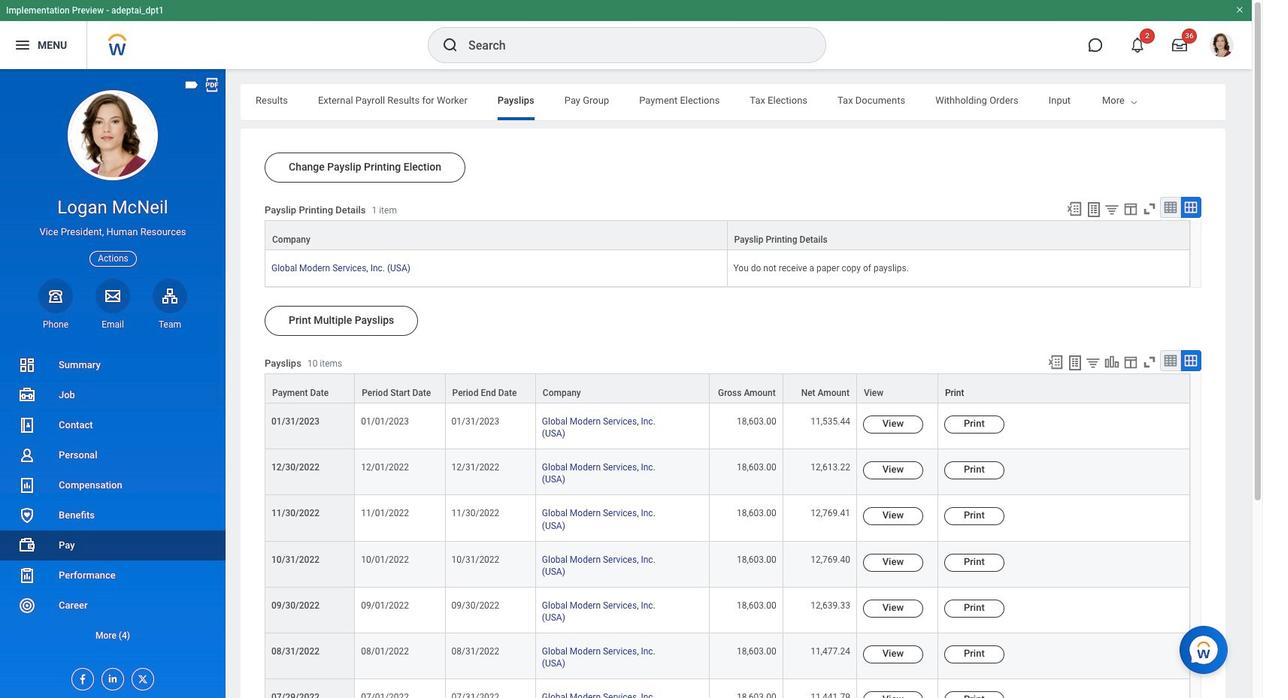 Task type: vqa. For each thing, say whether or not it's contained in the screenshot.
THE CLOSE ENVIRONMENT BANNER IMAGE
yes



Task type: describe. For each thing, give the bounding box(es) containing it.
1 vertical spatial export to excel image
[[1047, 354, 1064, 371]]

pay image
[[18, 537, 36, 555]]

Search Workday  search field
[[468, 29, 795, 62]]

facebook image
[[72, 669, 89, 686]]

fullscreen image
[[1141, 201, 1158, 217]]

tag image
[[183, 77, 200, 93]]

export to worksheets image for bottommost export to excel icon's the select to filter grid data "image"
[[1066, 354, 1084, 372]]

6 row from the top
[[265, 496, 1190, 542]]

personal image
[[18, 447, 36, 465]]

compensation image
[[18, 477, 36, 495]]

4 row from the top
[[265, 404, 1190, 450]]

7 row from the top
[[265, 542, 1190, 588]]

table image for expand table image
[[1163, 200, 1178, 215]]

team logan mcneil element
[[153, 319, 187, 331]]

8 row from the top
[[265, 588, 1190, 634]]

notifications large image
[[1130, 38, 1145, 53]]

table image for expand table icon
[[1163, 353, 1178, 368]]

view team image
[[161, 287, 179, 305]]

click to view/edit grid preferences image
[[1123, 201, 1139, 217]]

export to worksheets image for the select to filter grid data "image" for the rightmost export to excel icon
[[1085, 201, 1103, 219]]

view printable version (pdf) image
[[204, 77, 220, 93]]

search image
[[441, 36, 459, 54]]

fullscreen image
[[1141, 354, 1158, 371]]

performance image
[[18, 567, 36, 585]]



Task type: locate. For each thing, give the bounding box(es) containing it.
0 horizontal spatial select to filter grid data image
[[1085, 355, 1101, 371]]

1 vertical spatial select to filter grid data image
[[1085, 355, 1101, 371]]

contact image
[[18, 417, 36, 435]]

justify image
[[14, 36, 32, 54]]

1 horizontal spatial export to excel image
[[1066, 201, 1083, 217]]

export to worksheets image left click to view/edit grid preferences icon
[[1085, 201, 1103, 219]]

linkedin image
[[102, 669, 119, 685]]

9 row from the top
[[265, 634, 1190, 680]]

0 horizontal spatial export to worksheets image
[[1066, 354, 1084, 372]]

table image
[[1163, 200, 1178, 215], [1163, 353, 1178, 368]]

phone image
[[45, 287, 66, 305]]

job image
[[18, 386, 36, 405]]

10 row from the top
[[265, 680, 1190, 699]]

career image
[[18, 597, 36, 615]]

export to worksheets image left click to view/edit grid preferences image
[[1066, 354, 1084, 372]]

2 table image from the top
[[1163, 353, 1178, 368]]

0 horizontal spatial export to excel image
[[1047, 354, 1064, 371]]

tab list
[[241, 84, 1263, 120]]

1 vertical spatial export to worksheets image
[[1066, 354, 1084, 372]]

select to filter grid data image left click to view/edit grid preferences icon
[[1104, 202, 1120, 217]]

mail image
[[104, 287, 122, 305]]

email logan mcneil element
[[95, 319, 130, 331]]

1 horizontal spatial select to filter grid data image
[[1104, 202, 1120, 217]]

list
[[0, 350, 226, 651]]

1 vertical spatial toolbar
[[1041, 350, 1202, 374]]

1 row from the top
[[265, 220, 1190, 250]]

x image
[[132, 669, 149, 686]]

click to view/edit grid preferences image
[[1123, 354, 1139, 371]]

0 vertical spatial toolbar
[[1059, 197, 1202, 220]]

benefits image
[[18, 507, 36, 525]]

close environment banner image
[[1235, 5, 1244, 14]]

row
[[265, 220, 1190, 250], [265, 250, 1190, 287], [265, 374, 1190, 404], [265, 404, 1190, 450], [265, 450, 1190, 496], [265, 496, 1190, 542], [265, 542, 1190, 588], [265, 588, 1190, 634], [265, 634, 1190, 680], [265, 680, 1190, 699]]

profile logan mcneil image
[[1210, 33, 1234, 60]]

select to filter grid data image for bottommost export to excel icon
[[1085, 355, 1101, 371]]

export to worksheets image
[[1085, 201, 1103, 219], [1066, 354, 1084, 372]]

0 vertical spatial table image
[[1163, 200, 1178, 215]]

0 vertical spatial export to worksheets image
[[1085, 201, 1103, 219]]

table image left expand table icon
[[1163, 353, 1178, 368]]

0 vertical spatial export to excel image
[[1066, 201, 1083, 217]]

navigation pane region
[[0, 69, 226, 699]]

select to filter grid data image left click to view/edit grid preferences image
[[1085, 355, 1101, 371]]

2 row from the top
[[265, 250, 1190, 287]]

select to filter grid data image
[[1104, 202, 1120, 217], [1085, 355, 1101, 371]]

inbox large image
[[1172, 38, 1187, 53]]

expand table image
[[1183, 200, 1198, 215]]

1 vertical spatial table image
[[1163, 353, 1178, 368]]

summary image
[[18, 356, 36, 374]]

5 row from the top
[[265, 450, 1190, 496]]

select to filter grid data image for the rightmost export to excel icon
[[1104, 202, 1120, 217]]

1 horizontal spatial export to worksheets image
[[1085, 201, 1103, 219]]

export to excel image
[[1066, 201, 1083, 217], [1047, 354, 1064, 371]]

expand table image
[[1183, 353, 1198, 368]]

0 vertical spatial select to filter grid data image
[[1104, 202, 1120, 217]]

banner
[[0, 0, 1252, 69]]

phone logan mcneil element
[[38, 319, 73, 331]]

toolbar
[[1059, 197, 1202, 220], [1041, 350, 1202, 374]]

3 row from the top
[[265, 374, 1190, 404]]

1 table image from the top
[[1163, 200, 1178, 215]]

table image left expand table image
[[1163, 200, 1178, 215]]



